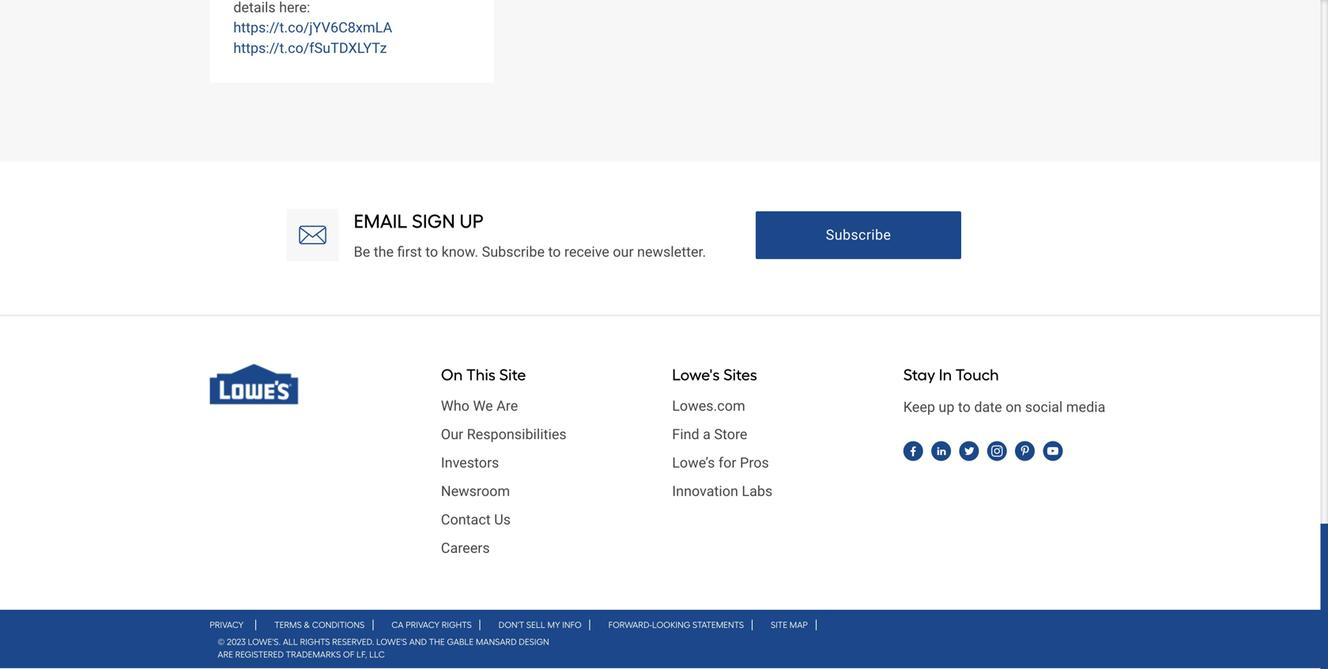 Task type: locate. For each thing, give the bounding box(es) containing it.
innovation
[[672, 484, 739, 501]]

1 horizontal spatial site
[[771, 621, 788, 632]]

newsroom
[[441, 484, 510, 501]]

https://t.co/fsutdxlytz
[[233, 41, 387, 57]]

ca privacy rights
[[392, 621, 472, 632]]

site
[[499, 367, 526, 386], [771, 621, 788, 632]]

1 horizontal spatial privacy
[[406, 621, 440, 632]]

to
[[426, 245, 438, 261], [548, 245, 561, 261], [958, 400, 971, 417]]

receive
[[565, 245, 610, 261]]

statements
[[693, 621, 744, 632]]

be the first to know. subscribe to receive our newsletter.
[[354, 245, 706, 261]]

up
[[460, 211, 484, 234]]

rights
[[442, 621, 472, 632]]

to right first
[[426, 245, 438, 261]]

lowe's
[[672, 456, 715, 473]]

up
[[939, 400, 955, 417]]

are
[[497, 399, 518, 416]]

site right this
[[499, 367, 526, 386]]

my
[[548, 621, 560, 632]]

newsroom link
[[441, 479, 649, 507]]

to left the receive
[[548, 245, 561, 261]]

on this site element
[[429, 365, 660, 564]]

sell
[[526, 621, 545, 632]]

to right up
[[958, 400, 971, 417]]

lowe's for pros
[[672, 456, 769, 473]]

1 horizontal spatial subscribe
[[826, 228, 891, 244]]

forward-
[[609, 621, 652, 632]]

terms & conditions
[[274, 621, 365, 632]]

site left map
[[771, 621, 788, 632]]

https://t.co/jyv6c8xmla https://t.co/fsutdxlytz
[[233, 20, 392, 57]]

0 horizontal spatial site
[[499, 367, 526, 386]]

responsibilities
[[467, 428, 567, 444]]

social
[[1025, 400, 1063, 417]]

0 horizontal spatial privacy
[[210, 621, 244, 632]]

contact
[[441, 513, 491, 529]]

privacy right "ca"
[[406, 621, 440, 632]]

&
[[304, 621, 310, 632]]

subscribe
[[826, 228, 891, 244], [482, 245, 545, 261]]

privacy
[[210, 621, 244, 632], [406, 621, 440, 632]]

1 privacy from the left
[[210, 621, 244, 632]]

sites
[[724, 367, 758, 386]]

who we are link
[[441, 394, 649, 422]]

lowe's sites element
[[660, 365, 892, 507]]

privacy link
[[210, 621, 256, 632]]

our responsibilities link
[[441, 422, 649, 450]]

first
[[397, 245, 422, 261]]

careers link
[[441, 536, 649, 564]]

newsletter.
[[637, 245, 706, 261]]

ca privacy rights link
[[380, 621, 481, 632]]

on
[[1006, 400, 1022, 417]]

2 privacy from the left
[[406, 621, 440, 632]]

know.
[[442, 245, 478, 261]]

investors
[[441, 456, 499, 473]]

date
[[975, 400, 1002, 417]]

careers
[[441, 541, 490, 558]]

who we are
[[441, 399, 518, 416]]

privacy left terms
[[210, 621, 244, 632]]



Task type: describe. For each thing, give the bounding box(es) containing it.
on
[[441, 367, 463, 386]]

conditions
[[312, 621, 365, 632]]

ca
[[392, 621, 404, 632]]

0 horizontal spatial subscribe
[[482, 245, 545, 261]]

our
[[441, 428, 464, 444]]

don't
[[499, 621, 524, 632]]

site map link
[[759, 621, 817, 632]]

keep up to date on social media
[[904, 400, 1106, 417]]

innovation labs link
[[672, 479, 880, 507]]

touch
[[956, 367, 999, 386]]

our responsibilities
[[441, 428, 567, 444]]

0 vertical spatial site
[[499, 367, 526, 386]]

this
[[466, 367, 496, 386]]

forward-looking statements
[[609, 621, 744, 632]]

email sign up
[[354, 211, 484, 234]]

media
[[1067, 400, 1106, 417]]

terms & conditions link
[[263, 621, 373, 632]]

2 horizontal spatial to
[[958, 400, 971, 417]]

find
[[672, 428, 700, 444]]

contact us link
[[441, 507, 649, 536]]

https://t.co/jyv6c8xmla link
[[233, 20, 392, 37]]

don't sell my info link
[[487, 621, 590, 632]]

terms
[[274, 621, 302, 632]]

pros
[[740, 456, 769, 473]]

0 horizontal spatial to
[[426, 245, 438, 261]]

https://t.co/jyv6c8xmla
[[233, 20, 392, 37]]

forward-looking statements link
[[597, 621, 753, 632]]

subscribe link
[[756, 212, 962, 260]]

us
[[494, 513, 511, 529]]

don't sell my info
[[499, 621, 582, 632]]

stay
[[904, 367, 936, 386]]

on this site
[[441, 367, 526, 386]]

https://t.co/fsutdxlytz link
[[233, 41, 387, 57]]

store
[[714, 428, 748, 444]]

labs
[[742, 484, 773, 501]]

1 horizontal spatial to
[[548, 245, 561, 261]]

who
[[441, 399, 470, 416]]

stay in touch
[[904, 367, 999, 386]]

lowe's sites
[[672, 367, 758, 386]]

sign
[[412, 211, 455, 234]]

contact us
[[441, 513, 511, 529]]

1 vertical spatial site
[[771, 621, 788, 632]]

lowes.com link
[[672, 394, 880, 422]]

lowe's for pros link
[[672, 450, 880, 479]]

keep
[[904, 400, 935, 417]]

lowes.com
[[672, 399, 746, 416]]

find a store
[[672, 428, 748, 444]]

our
[[613, 245, 634, 261]]

for
[[719, 456, 737, 473]]

email
[[354, 211, 408, 234]]

site map
[[771, 621, 808, 632]]

a
[[703, 428, 711, 444]]

investors link
[[441, 450, 649, 479]]

be
[[354, 245, 370, 261]]

lowe's
[[672, 367, 720, 386]]

lowe's logo image
[[210, 365, 299, 406]]

innovation labs
[[672, 484, 773, 501]]

we
[[473, 399, 493, 416]]

in
[[939, 367, 952, 386]]

find a store link
[[672, 422, 880, 450]]

looking
[[652, 621, 691, 632]]

map
[[790, 621, 808, 632]]

info
[[562, 621, 582, 632]]

the
[[374, 245, 394, 261]]



Task type: vqa. For each thing, say whether or not it's contained in the screenshot.
OPERATIONAL
no



